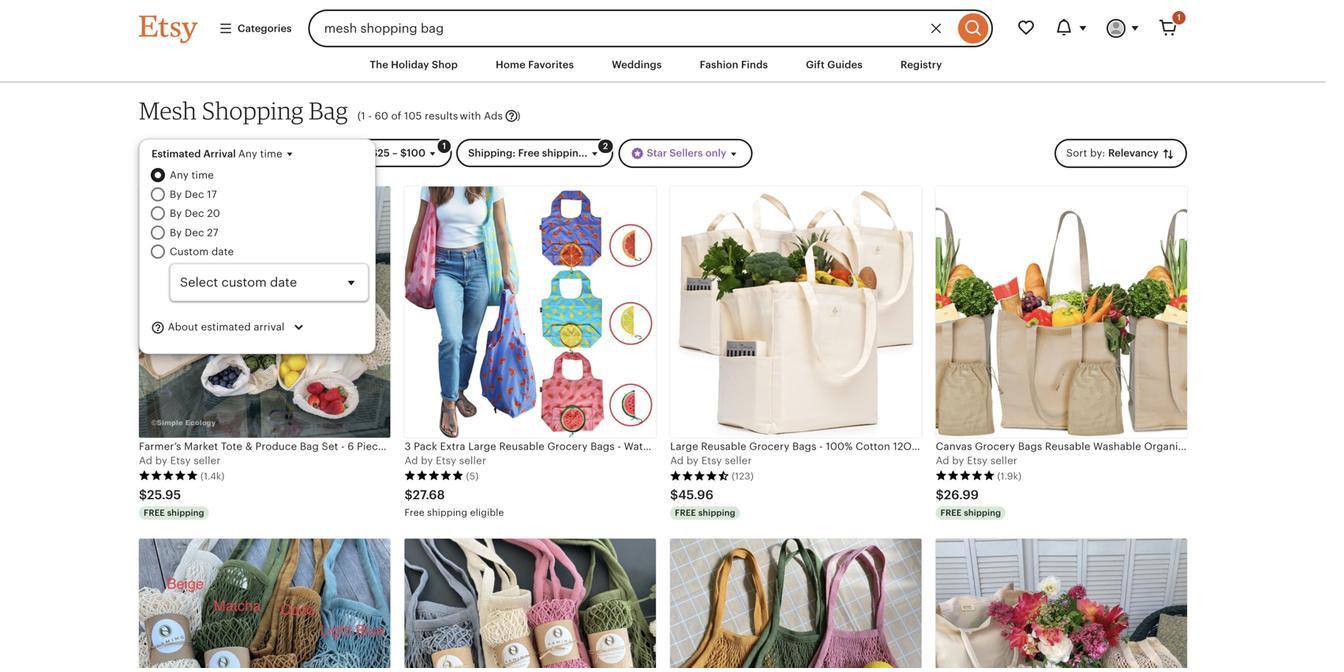 Task type: describe. For each thing, give the bounding box(es) containing it.
Search for anything text field
[[308, 9, 954, 47]]

sort by: relevancy
[[1066, 147, 1161, 159]]

20
[[207, 208, 220, 220]]

sort by: relevancy image
[[1161, 147, 1175, 161]]

shipping:
[[468, 147, 516, 159]]

any time link
[[170, 168, 369, 183]]

registry
[[901, 59, 942, 71]]

with
[[460, 110, 481, 122]]

(1.9k)
[[997, 471, 1022, 482]]

produce
[[255, 441, 297, 453]]

$ 27.68 free shipping eligible
[[405, 488, 504, 518]]

17
[[207, 189, 217, 200]]

by:
[[1090, 147, 1105, 159]]

price
[[324, 147, 349, 159]]

6
[[348, 441, 354, 453]]

b inside farmer's market tote & produce bag set - 6 piece shopping kit a d b y etsy seller
[[155, 455, 162, 467]]

home favorites
[[496, 59, 574, 71]]

mesh shopping bag
[[139, 96, 348, 125]]

mesh
[[139, 96, 197, 125]]

free for 45.96
[[675, 508, 696, 518]]

with ads
[[460, 110, 503, 122]]

a for 45.96
[[670, 455, 677, 467]]

fashion
[[700, 59, 739, 71]]

custom date
[[170, 246, 234, 258]]

( 1 - 60 of 105 results
[[358, 110, 458, 122]]

star sellers only button
[[618, 139, 753, 168]]

by dec 17 link
[[170, 187, 369, 202]]

farmer's market tote & produce bag set - 6 piece shopping kit a d b y etsy seller
[[139, 441, 452, 467]]

none search field inside categories banner
[[308, 9, 993, 47]]

results
[[425, 110, 458, 122]]

&
[[245, 441, 253, 453]]

sellers
[[670, 147, 703, 159]]

of
[[391, 110, 401, 122]]

eligible
[[470, 508, 504, 518]]

piece
[[357, 441, 384, 453]]

categories
[[238, 22, 292, 34]]

time inside any time by dec 17 by dec 20 by dec 27
[[192, 169, 214, 181]]

4  foldable lightweight market bag, fishnet reusable cotton tote bags - grocery shopping bag - farmer market mesh produce bag - great gift image
[[139, 539, 390, 669]]

about estimated arrival button
[[151, 311, 320, 344]]

shippin...
[[542, 147, 588, 159]]

a for 27.68
[[405, 455, 412, 467]]

relevancy
[[1108, 147, 1159, 159]]

the
[[370, 59, 388, 71]]

$ 26.99 free shipping
[[936, 488, 1001, 518]]

fashion finds link
[[688, 51, 780, 79]]

0 vertical spatial farmer's market tote & produce bag set - 6 piece shopping kit image
[[139, 187, 390, 438]]

holiday
[[391, 59, 429, 71]]

0 vertical spatial bag
[[309, 96, 348, 125]]

kit
[[438, 441, 452, 453]]

gift
[[806, 59, 825, 71]]

by dec 20 link
[[170, 206, 369, 221]]

weddings link
[[600, 51, 674, 79]]

0 vertical spatial shopping
[[202, 96, 304, 125]]

etsy for 45.96
[[701, 455, 722, 467]]

0 vertical spatial -
[[368, 110, 372, 122]]

shopping inside farmer's market tote & produce bag set - 6 piece shopping kit a d b y etsy seller
[[387, 441, 436, 453]]

1 for 1 price ($): $25 – $100
[[442, 141, 446, 151]]

seller for 45.96
[[725, 455, 752, 467]]

1 horizontal spatial any
[[238, 148, 257, 160]]

)
[[517, 110, 521, 122]]

seller for 26.99
[[990, 455, 1018, 467]]

3 pack extra large reusable grocery bags - watermelon, lemon, grapefruit designs, reusable shopping bags, foldable tote with zippered pouch image
[[405, 187, 656, 438]]

y for 26.99
[[959, 455, 964, 467]]

bag inside farmer's market tote & produce bag set - 6 piece shopping kit a d b y etsy seller
[[300, 441, 319, 453]]

b for 26.99
[[952, 455, 959, 467]]

large reusable grocery bags - 100% cotton 12oz canvas grocery bags with handles, grocery tote bag, heavy duty, foldable market bag - 3 bags image
[[670, 187, 922, 438]]

categories button
[[207, 14, 304, 43]]

free for shipping:
[[518, 147, 540, 159]]

45.96
[[678, 488, 714, 502]]

$25
[[371, 147, 390, 159]]

home
[[496, 59, 526, 71]]

shop
[[432, 59, 458, 71]]

any inside any time by dec 17 by dec 20 by dec 27
[[170, 169, 189, 181]]

arrival
[[254, 321, 285, 333]]

(1.4k)
[[201, 471, 225, 482]]

5 out of 5 stars image for 25.95
[[139, 470, 198, 481]]

27
[[207, 227, 218, 239]]

b for 27.68
[[421, 455, 428, 467]]

ads
[[484, 110, 503, 122]]

2
[[603, 141, 608, 151]]

5 out of 5 stars image for 26.99
[[936, 470, 995, 481]]

$ 45.96 free shipping
[[670, 488, 736, 518]]

d for 27.68
[[411, 455, 418, 467]]

105
[[404, 110, 422, 122]]

farmer's
[[139, 441, 181, 453]]

(123)
[[732, 471, 754, 482]]

4 cotton net market bags, reusable mesh produce bag, grocery shopping bag, farmers market tote bag, lightweight market bag, great gift image
[[405, 539, 656, 669]]

26.99
[[944, 488, 979, 502]]

menu bar containing the holiday shop
[[111, 47, 1216, 83]]

$ 25.95 free shipping
[[139, 488, 204, 518]]

2 shipping: free shippin...
[[468, 141, 608, 159]]

y for 45.96
[[693, 455, 699, 467]]

set
[[322, 441, 338, 453]]

a d b y etsy seller for 26.99
[[936, 455, 1018, 467]]

star
[[647, 147, 667, 159]]

estimated
[[152, 148, 201, 160]]



Task type: vqa. For each thing, say whether or not it's contained in the screenshot.
(123) on the right of the page
yes



Task type: locate. For each thing, give the bounding box(es) containing it.
b up 4.5 out of 5 stars image
[[687, 455, 693, 467]]

free inside "$ 25.95 free shipping"
[[144, 508, 165, 518]]

$ inside "$ 25.95 free shipping"
[[139, 488, 147, 502]]

1 a from the left
[[139, 455, 146, 467]]

etsy down kit
[[436, 455, 456, 467]]

$ inside the $ 27.68 free shipping eligible
[[405, 488, 413, 502]]

1 $ from the left
[[139, 488, 147, 502]]

weddings
[[612, 59, 662, 71]]

free for 27.68
[[405, 508, 425, 518]]

1 free from the left
[[144, 508, 165, 518]]

–
[[392, 147, 398, 159]]

1
[[1177, 13, 1181, 22], [361, 110, 365, 122], [442, 141, 446, 151]]

1 vertical spatial by
[[170, 208, 182, 220]]

etsy for 26.99
[[967, 455, 988, 467]]

5 out of 5 stars image
[[139, 470, 198, 481], [405, 470, 464, 481], [936, 470, 995, 481]]

- left 6
[[341, 441, 345, 453]]

d down farmer's
[[146, 455, 152, 467]]

y down farmer's
[[162, 455, 167, 467]]

2 b from the left
[[421, 455, 428, 467]]

by
[[170, 189, 182, 200], [170, 208, 182, 220], [170, 227, 182, 239]]

d up "27.68"
[[411, 455, 418, 467]]

estimated
[[201, 321, 251, 333]]

1 vertical spatial bag
[[300, 441, 319, 453]]

1 y from the left
[[162, 455, 167, 467]]

seller up (123)
[[725, 455, 752, 467]]

1 by from the top
[[170, 189, 182, 200]]

1 horizontal spatial 5 out of 5 stars image
[[405, 470, 464, 481]]

1 etsy from the left
[[170, 455, 191, 467]]

free inside 2 shipping: free shippin...
[[518, 147, 540, 159]]

3 cotton mesh bag, net bag in green, honeycomb and pink colors, fishnet bag, produce market bag, reusable eco-friendly bag image
[[670, 539, 922, 669]]

3 a d b y etsy seller from the left
[[936, 455, 1018, 467]]

27.68
[[413, 488, 445, 502]]

gift guides
[[806, 59, 863, 71]]

5 out of 5 stars image up "27.68"
[[405, 470, 464, 481]]

free for 25.95
[[144, 508, 165, 518]]

3 b from the left
[[687, 455, 693, 467]]

4 d from the left
[[943, 455, 949, 467]]

0 vertical spatial dec
[[185, 189, 204, 200]]

shipping inside "$ 25.95 free shipping"
[[167, 508, 204, 518]]

bag left (
[[309, 96, 348, 125]]

free down 45.96
[[675, 508, 696, 518]]

y up "27.68"
[[427, 455, 433, 467]]

$ inside $ 45.96 free shipping
[[670, 488, 678, 502]]

tote
[[221, 441, 243, 453]]

custom
[[170, 246, 209, 258]]

3 5 out of 5 stars image from the left
[[936, 470, 995, 481]]

d for 45.96
[[677, 455, 684, 467]]

farmer's market tote & produce bag set - 6 piece shopping kit image
[[139, 187, 390, 438], [936, 539, 1187, 669]]

gift guides link
[[794, 51, 875, 79]]

b for 45.96
[[687, 455, 693, 467]]

1 5 out of 5 stars image from the left
[[139, 470, 198, 481]]

arrival
[[203, 148, 236, 160]]

shipping down 26.99
[[964, 508, 1001, 518]]

y up 4.5 out of 5 stars image
[[693, 455, 699, 467]]

shipping down "27.68"
[[427, 508, 467, 518]]

1 inside 1 price ($): $25 – $100
[[442, 141, 446, 151]]

seller for 27.68
[[459, 455, 486, 467]]

a up 4.5 out of 5 stars image
[[670, 455, 677, 467]]

free down 26.99
[[941, 508, 962, 518]]

shopping up arrival
[[202, 96, 304, 125]]

1 vertical spatial shopping
[[387, 441, 436, 453]]

a inside farmer's market tote & produce bag set - 6 piece shopping kit a d b y etsy seller
[[139, 455, 146, 467]]

shopping
[[202, 96, 304, 125], [387, 441, 436, 453]]

2 seller from the left
[[459, 455, 486, 467]]

by up custom
[[170, 227, 182, 239]]

any right arrival
[[238, 148, 257, 160]]

d inside farmer's market tote & produce bag set - 6 piece shopping kit a d b y etsy seller
[[146, 455, 152, 467]]

sort
[[1066, 147, 1087, 159]]

shipping inside $ 45.96 free shipping
[[698, 508, 736, 518]]

2 horizontal spatial free
[[941, 508, 962, 518]]

menu bar
[[111, 47, 1216, 83]]

b down farmer's
[[155, 455, 162, 467]]

star sellers only
[[647, 147, 727, 159]]

by left 20
[[170, 208, 182, 220]]

about estimated arrival
[[165, 321, 285, 333]]

shipping for 26.99
[[964, 508, 1001, 518]]

4 a from the left
[[936, 455, 943, 467]]

3 a from the left
[[670, 455, 677, 467]]

y
[[162, 455, 167, 467], [427, 455, 433, 467], [693, 455, 699, 467], [959, 455, 964, 467]]

date
[[212, 246, 234, 258]]

free down the 25.95 on the bottom left
[[144, 508, 165, 518]]

3 by from the top
[[170, 227, 182, 239]]

free inside $ 26.99 free shipping
[[941, 508, 962, 518]]

0 horizontal spatial free
[[144, 508, 165, 518]]

1 vertical spatial free
[[405, 508, 425, 518]]

($):
[[352, 147, 369, 159]]

2 dec from the top
[[185, 208, 204, 220]]

about
[[168, 321, 198, 333]]

etsy up 26.99
[[967, 455, 988, 467]]

free for 26.99
[[941, 508, 962, 518]]

a up $ 26.99 free shipping
[[936, 455, 943, 467]]

1 vertical spatial time
[[192, 169, 214, 181]]

1 horizontal spatial time
[[260, 148, 282, 160]]

shipping inside the $ 27.68 free shipping eligible
[[427, 508, 467, 518]]

shipping
[[427, 508, 467, 518], [167, 508, 204, 518], [698, 508, 736, 518], [964, 508, 1001, 518]]

only
[[705, 147, 727, 159]]

0 horizontal spatial shopping
[[202, 96, 304, 125]]

2 vertical spatial 1
[[442, 141, 446, 151]]

1 horizontal spatial free
[[518, 147, 540, 159]]

1 vertical spatial 1
[[361, 110, 365, 122]]

2 horizontal spatial a d b y etsy seller
[[936, 455, 1018, 467]]

dec left 27
[[185, 227, 204, 239]]

25.95
[[147, 488, 181, 502]]

seller inside farmer's market tote & produce bag set - 6 piece shopping kit a d b y etsy seller
[[194, 455, 221, 467]]

2 horizontal spatial 5 out of 5 stars image
[[936, 470, 995, 481]]

a d b y etsy seller up (1.9k)
[[936, 455, 1018, 467]]

d for 26.99
[[943, 455, 949, 467]]

the holiday shop link
[[358, 51, 470, 79]]

etsy inside farmer's market tote & produce bag set - 6 piece shopping kit a d b y etsy seller
[[170, 455, 191, 467]]

seller
[[194, 455, 221, 467], [459, 455, 486, 467], [725, 455, 752, 467], [990, 455, 1018, 467]]

4.5 out of 5 stars image
[[670, 470, 729, 481]]

3 dec from the top
[[185, 227, 204, 239]]

dec left 17
[[185, 189, 204, 200]]

2 d from the left
[[411, 455, 418, 467]]

1 vertical spatial -
[[341, 441, 345, 453]]

5 out of 5 stars image for 27.68
[[405, 470, 464, 481]]

2 5 out of 5 stars image from the left
[[405, 470, 464, 481]]

shipping down the 25.95 on the bottom left
[[167, 508, 204, 518]]

60
[[375, 110, 388, 122]]

3 $ from the left
[[670, 488, 678, 502]]

etsy for 27.68
[[436, 455, 456, 467]]

(5)
[[466, 471, 479, 482]]

d up 4.5 out of 5 stars image
[[677, 455, 684, 467]]

registry link
[[889, 51, 954, 79]]

1 horizontal spatial shopping
[[387, 441, 436, 453]]

4 seller from the left
[[990, 455, 1018, 467]]

seller up (1.9k)
[[990, 455, 1018, 467]]

shipping for 45.96
[[698, 508, 736, 518]]

any down estimated
[[170, 169, 189, 181]]

0 vertical spatial any
[[238, 148, 257, 160]]

$
[[139, 488, 147, 502], [405, 488, 413, 502], [670, 488, 678, 502], [936, 488, 944, 502]]

b up "27.68"
[[421, 455, 428, 467]]

free down "27.68"
[[405, 508, 425, 518]]

3 y from the left
[[693, 455, 699, 467]]

d up 26.99
[[943, 455, 949, 467]]

2 free from the left
[[675, 508, 696, 518]]

5 out of 5 stars image up the 25.95 on the bottom left
[[139, 470, 198, 481]]

favorites
[[528, 59, 574, 71]]

fashion finds
[[700, 59, 768, 71]]

time
[[260, 148, 282, 160], [192, 169, 214, 181]]

4 etsy from the left
[[967, 455, 988, 467]]

a up the $ 27.68 free shipping eligible
[[405, 455, 412, 467]]

shipping inside $ 26.99 free shipping
[[964, 508, 1001, 518]]

1 vertical spatial any
[[170, 169, 189, 181]]

a down farmer's
[[139, 455, 146, 467]]

1 b from the left
[[155, 455, 162, 467]]

categories banner
[[111, 0, 1216, 47]]

4 b from the left
[[952, 455, 959, 467]]

0 horizontal spatial 1
[[361, 110, 365, 122]]

shipping down 45.96
[[698, 508, 736, 518]]

home favorites link
[[484, 51, 586, 79]]

- right (
[[368, 110, 372, 122]]

0 vertical spatial time
[[260, 148, 282, 160]]

b up 26.99
[[952, 455, 959, 467]]

a d b y etsy seller up 4.5 out of 5 stars image
[[670, 455, 752, 467]]

2 vertical spatial dec
[[185, 227, 204, 239]]

3 d from the left
[[677, 455, 684, 467]]

0 horizontal spatial farmer's market tote & produce bag set - 6 piece shopping kit image
[[139, 187, 390, 438]]

estimated arrival any time
[[152, 148, 282, 160]]

canvas grocery bags reusable washable organic cotton shopping bags with handles 3 pack with 3 produce bags image
[[936, 187, 1187, 438]]

0 vertical spatial free
[[518, 147, 540, 159]]

None search field
[[308, 9, 993, 47]]

0 vertical spatial by
[[170, 189, 182, 200]]

any
[[238, 148, 257, 160], [170, 169, 189, 181]]

$ for 26.99
[[936, 488, 944, 502]]

1 seller from the left
[[194, 455, 221, 467]]

a d b y etsy seller for 27.68
[[405, 455, 486, 467]]

- inside farmer's market tote & produce bag set - 6 piece shopping kit a d b y etsy seller
[[341, 441, 345, 453]]

2 y from the left
[[427, 455, 433, 467]]

0 vertical spatial 1
[[1177, 13, 1181, 22]]

0 horizontal spatial 5 out of 5 stars image
[[139, 470, 198, 481]]

3 seller from the left
[[725, 455, 752, 467]]

1 price ($): $25 – $100
[[324, 141, 446, 159]]

by left 17
[[170, 189, 182, 200]]

1 for 1
[[1177, 13, 1181, 22]]

a
[[139, 455, 146, 467], [405, 455, 412, 467], [670, 455, 677, 467], [936, 455, 943, 467]]

guides
[[827, 59, 863, 71]]

time up 17
[[192, 169, 214, 181]]

etsy down farmer's
[[170, 455, 191, 467]]

2 by from the top
[[170, 208, 182, 220]]

by dec 27 link
[[170, 226, 369, 240]]

$100
[[400, 147, 426, 159]]

0 horizontal spatial any
[[170, 169, 189, 181]]

finds
[[741, 59, 768, 71]]

3 free from the left
[[941, 508, 962, 518]]

y for 27.68
[[427, 455, 433, 467]]

shipping for 27.68
[[427, 508, 467, 518]]

shopping left kit
[[387, 441, 436, 453]]

1 horizontal spatial -
[[368, 110, 372, 122]]

seller up '(5)'
[[459, 455, 486, 467]]

2 $ from the left
[[405, 488, 413, 502]]

1 dec from the top
[[185, 189, 204, 200]]

select an estimated delivery date option group
[[151, 168, 369, 302]]

1 horizontal spatial free
[[675, 508, 696, 518]]

time up any time link on the top left of the page
[[260, 148, 282, 160]]

2 a from the left
[[405, 455, 412, 467]]

$ inside $ 26.99 free shipping
[[936, 488, 944, 502]]

4 $ from the left
[[936, 488, 944, 502]]

(
[[358, 110, 361, 122]]

1 vertical spatial farmer's market tote & produce bag set - 6 piece shopping kit image
[[936, 539, 1187, 669]]

2 a d b y etsy seller from the left
[[670, 455, 752, 467]]

1 horizontal spatial 1
[[442, 141, 446, 151]]

1 a d b y etsy seller from the left
[[405, 455, 486, 467]]

the holiday shop
[[370, 59, 458, 71]]

1 vertical spatial dec
[[185, 208, 204, 220]]

4 y from the left
[[959, 455, 964, 467]]

market
[[184, 441, 218, 453]]

3 etsy from the left
[[701, 455, 722, 467]]

2 horizontal spatial 1
[[1177, 13, 1181, 22]]

1 link
[[1149, 9, 1187, 47]]

a d b y etsy seller
[[405, 455, 486, 467], [670, 455, 752, 467], [936, 455, 1018, 467]]

b
[[155, 455, 162, 467], [421, 455, 428, 467], [687, 455, 693, 467], [952, 455, 959, 467]]

5 out of 5 stars image up 26.99
[[936, 470, 995, 481]]

dec left 20
[[185, 208, 204, 220]]

a d b y etsy seller for 45.96
[[670, 455, 752, 467]]

y inside farmer's market tote & produce bag set - 6 piece shopping kit a d b y etsy seller
[[162, 455, 167, 467]]

any time by dec 17 by dec 20 by dec 27
[[170, 169, 220, 239]]

0 horizontal spatial -
[[341, 441, 345, 453]]

2 vertical spatial by
[[170, 227, 182, 239]]

bag left set
[[300, 441, 319, 453]]

0 horizontal spatial time
[[192, 169, 214, 181]]

0 horizontal spatial free
[[405, 508, 425, 518]]

1 horizontal spatial a d b y etsy seller
[[670, 455, 752, 467]]

$ for 27.68
[[405, 488, 413, 502]]

y up 26.99
[[959, 455, 964, 467]]

a d b y etsy seller down kit
[[405, 455, 486, 467]]

free inside the $ 27.68 free shipping eligible
[[405, 508, 425, 518]]

d
[[146, 455, 152, 467], [411, 455, 418, 467], [677, 455, 684, 467], [943, 455, 949, 467]]

$ for 45.96
[[670, 488, 678, 502]]

2 etsy from the left
[[436, 455, 456, 467]]

seller down 'market'
[[194, 455, 221, 467]]

$ for 25.95
[[139, 488, 147, 502]]

0 horizontal spatial a d b y etsy seller
[[405, 455, 486, 467]]

1 inside categories banner
[[1177, 13, 1181, 22]]

free inside $ 45.96 free shipping
[[675, 508, 696, 518]]

1 d from the left
[[146, 455, 152, 467]]

etsy up 4.5 out of 5 stars image
[[701, 455, 722, 467]]

1 horizontal spatial farmer's market tote & produce bag set - 6 piece shopping kit image
[[936, 539, 1187, 669]]

a for 26.99
[[936, 455, 943, 467]]

shipping for 25.95
[[167, 508, 204, 518]]

-
[[368, 110, 372, 122], [341, 441, 345, 453]]

free left shippin...
[[518, 147, 540, 159]]



